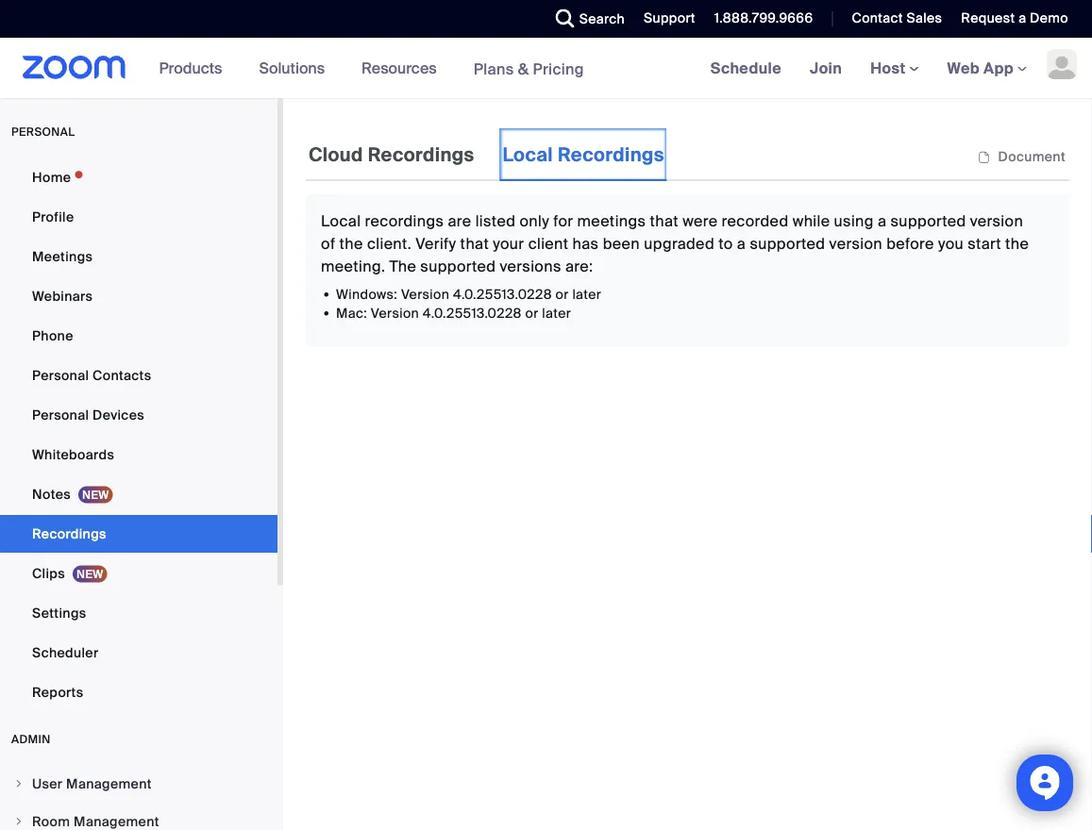 Task type: vqa. For each thing, say whether or not it's contained in the screenshot.
are
yes



Task type: locate. For each thing, give the bounding box(es) containing it.
app
[[984, 58, 1014, 78]]

2 vertical spatial a
[[737, 234, 746, 253]]

reports link
[[0, 674, 278, 712]]

0 vertical spatial personal
[[32, 367, 89, 384]]

0 horizontal spatial version
[[829, 234, 883, 253]]

1 the from the left
[[339, 234, 363, 253]]

while
[[793, 211, 830, 231]]

0 vertical spatial version
[[401, 286, 449, 303]]

0 vertical spatial that
[[650, 211, 679, 231]]

devices
[[93, 406, 144, 424]]

personal up the whiteboards
[[32, 406, 89, 424]]

contact sales
[[852, 9, 942, 27]]

supported
[[891, 211, 966, 231], [750, 234, 825, 253], [420, 256, 496, 276]]

zoom logo image
[[23, 56, 126, 79]]

local up only
[[503, 143, 553, 167]]

supported down verify on the top left of the page
[[420, 256, 496, 276]]

recordings up recordings
[[368, 143, 474, 167]]

1.888.799.9666 button
[[700, 0, 818, 38], [714, 9, 813, 27]]

of
[[321, 234, 335, 253]]

search
[[579, 10, 625, 27]]

client.
[[367, 234, 412, 253]]

version down the
[[401, 286, 449, 303]]

sales
[[907, 9, 942, 27]]

request
[[961, 9, 1015, 27]]

or
[[556, 286, 569, 303], [525, 304, 539, 322]]

meeting.
[[321, 256, 385, 276]]

personal contacts link
[[0, 357, 278, 395]]

2 the from the left
[[1005, 234, 1029, 253]]

product information navigation
[[145, 38, 598, 100]]

the right the start
[[1005, 234, 1029, 253]]

1 vertical spatial a
[[878, 211, 887, 231]]

1 horizontal spatial the
[[1005, 234, 1029, 253]]

recordings up meetings
[[558, 143, 664, 167]]

version
[[401, 286, 449, 303], [371, 304, 419, 322]]

version
[[970, 211, 1023, 231], [829, 234, 883, 253]]

0 vertical spatial local
[[503, 143, 553, 167]]

cloud recordings tab
[[306, 128, 477, 181]]

or down are:
[[556, 286, 569, 303]]

0 horizontal spatial the
[[339, 234, 363, 253]]

0 horizontal spatial local
[[321, 211, 361, 231]]

2 vertical spatial supported
[[420, 256, 496, 276]]

0 vertical spatial version
[[970, 211, 1023, 231]]

2 horizontal spatial recordings
[[558, 143, 664, 167]]

personal
[[32, 367, 89, 384], [32, 406, 89, 424]]

contact sales link
[[838, 0, 947, 38], [852, 9, 942, 27]]

personal down phone
[[32, 367, 89, 384]]

a left demo on the top of the page
[[1019, 9, 1026, 27]]

support link
[[630, 0, 700, 38], [644, 9, 696, 27]]

local inside local recordings are listed only for meetings that were recorded while using a supported version of the client. verify that your client has been upgraded to a supported version before you start the meeting. the supported versions are: windows: version 4.0.25513.0228 or later mac: version 4.0.25513.0228 or later
[[321, 211, 361, 231]]

recordings down notes
[[32, 525, 106, 543]]

2 personal from the top
[[32, 406, 89, 424]]

local up the of
[[321, 211, 361, 231]]

a
[[1019, 9, 1026, 27], [878, 211, 887, 231], [737, 234, 746, 253]]

1 vertical spatial later
[[542, 304, 571, 322]]

1 personal from the top
[[32, 367, 89, 384]]

2 horizontal spatial supported
[[891, 211, 966, 231]]

0 vertical spatial supported
[[891, 211, 966, 231]]

personal contacts
[[32, 367, 151, 384]]

scheduler link
[[0, 634, 278, 672]]

recordings for cloud recordings
[[368, 143, 474, 167]]

local inside tab
[[503, 143, 553, 167]]

0 horizontal spatial recordings
[[32, 525, 106, 543]]

to
[[719, 234, 733, 253]]

1 vertical spatial or
[[525, 304, 539, 322]]

mac:
[[336, 304, 367, 322]]

right image
[[13, 817, 25, 828]]

1 horizontal spatial version
[[970, 211, 1023, 231]]

that down are
[[460, 234, 489, 253]]

1 horizontal spatial or
[[556, 286, 569, 303]]

2 horizontal spatial a
[[1019, 9, 1026, 27]]

admin menu menu
[[0, 767, 278, 831]]

are
[[448, 211, 471, 231]]

admin
[[11, 733, 51, 747]]

version down windows:
[[371, 304, 419, 322]]

local recordings are listed only for meetings that were recorded while using a supported version of the client. verify that your client has been upgraded to a supported version before you start the meeting. the supported versions are: windows: version 4.0.25513.0228 or later mac: version 4.0.25513.0228 or later
[[321, 211, 1029, 322]]

0 vertical spatial later
[[572, 286, 601, 303]]

1 vertical spatial version
[[829, 234, 883, 253]]

a right to
[[737, 234, 746, 253]]

0 horizontal spatial or
[[525, 304, 539, 322]]

whiteboards
[[32, 446, 114, 463]]

1 vertical spatial supported
[[750, 234, 825, 253]]

tabs of recording tab list
[[306, 128, 667, 181]]

1 vertical spatial version
[[371, 304, 419, 322]]

recordings inside personal menu "menu"
[[32, 525, 106, 543]]

document
[[998, 148, 1066, 166]]

products
[[159, 58, 222, 78]]

before
[[887, 234, 934, 253]]

right image
[[13, 779, 25, 790]]

personal inside "link"
[[32, 406, 89, 424]]

the
[[339, 234, 363, 253], [1005, 234, 1029, 253]]

user management
[[32, 775, 152, 793]]

1.888.799.9666 button up schedule link
[[714, 9, 813, 27]]

management
[[66, 775, 152, 793]]

that
[[650, 211, 679, 231], [460, 234, 489, 253]]

1 horizontal spatial supported
[[750, 234, 825, 253]]

later
[[572, 286, 601, 303], [542, 304, 571, 322]]

been
[[603, 234, 640, 253]]

or down the versions
[[525, 304, 539, 322]]

client
[[528, 234, 569, 253]]

personal devices link
[[0, 396, 278, 434]]

1 vertical spatial personal
[[32, 406, 89, 424]]

0 horizontal spatial a
[[737, 234, 746, 253]]

supported up before
[[891, 211, 966, 231]]

version down using
[[829, 234, 883, 253]]

the
[[389, 256, 416, 276]]

personal for personal contacts
[[32, 367, 89, 384]]

menu item
[[0, 804, 278, 831]]

plans & pricing
[[474, 59, 584, 79]]

0 horizontal spatial that
[[460, 234, 489, 253]]

supported down "while"
[[750, 234, 825, 253]]

that up 'upgraded'
[[650, 211, 679, 231]]

local for local recordings are listed only for meetings that were recorded while using a supported version of the client. verify that your client has been upgraded to a supported version before you start the meeting. the supported versions are: windows: version 4.0.25513.0228 or later mac: version 4.0.25513.0228 or later
[[321, 211, 361, 231]]

webinars link
[[0, 278, 278, 315]]

a right using
[[878, 211, 887, 231]]

contacts
[[93, 367, 151, 384]]

pricing
[[533, 59, 584, 79]]

the up the meeting.
[[339, 234, 363, 253]]

profile link
[[0, 198, 278, 236]]

versions
[[500, 256, 561, 276]]

join
[[810, 58, 842, 78]]

local
[[503, 143, 553, 167], [321, 211, 361, 231]]

1 vertical spatial local
[[321, 211, 361, 231]]

1 vertical spatial 4.0.25513.0228
[[423, 304, 522, 322]]

profile picture image
[[1047, 49, 1077, 79]]

0 horizontal spatial later
[[542, 304, 571, 322]]

0 vertical spatial or
[[556, 286, 569, 303]]

1 horizontal spatial recordings
[[368, 143, 474, 167]]

local recordings
[[503, 143, 664, 167]]

personal devices
[[32, 406, 144, 424]]

version up the start
[[970, 211, 1023, 231]]

1 horizontal spatial local
[[503, 143, 553, 167]]

phone link
[[0, 317, 278, 355]]

for
[[553, 211, 573, 231]]

settings
[[32, 605, 86, 622]]

were
[[683, 211, 718, 231]]

banner
[[0, 38, 1092, 100]]

home
[[32, 168, 71, 186]]



Task type: describe. For each thing, give the bounding box(es) containing it.
search button
[[542, 0, 630, 38]]

meetings link
[[0, 238, 278, 276]]

recordings
[[365, 211, 444, 231]]

home link
[[0, 159, 278, 196]]

banner containing products
[[0, 38, 1092, 100]]

1 horizontal spatial later
[[572, 286, 601, 303]]

web app button
[[947, 58, 1027, 78]]

cloud
[[309, 143, 363, 167]]

personal menu menu
[[0, 159, 278, 714]]

upgraded
[[644, 234, 715, 253]]

personal
[[11, 125, 75, 139]]

reports
[[32, 684, 83, 701]]

user management menu item
[[0, 767, 278, 802]]

local recordings tab
[[500, 128, 667, 181]]

using
[[834, 211, 874, 231]]

recordings for local recordings
[[558, 143, 664, 167]]

host button
[[870, 58, 919, 78]]

request a demo
[[961, 9, 1069, 27]]

plans
[[474, 59, 514, 79]]

demo
[[1030, 9, 1069, 27]]

web app
[[947, 58, 1014, 78]]

profile
[[32, 208, 74, 226]]

clips
[[32, 565, 65, 582]]

start
[[968, 234, 1001, 253]]

whiteboards link
[[0, 436, 278, 474]]

resources
[[362, 58, 437, 78]]

listed
[[475, 211, 516, 231]]

verify
[[416, 234, 456, 253]]

your
[[493, 234, 524, 253]]

scheduler
[[32, 644, 99, 662]]

1 vertical spatial that
[[460, 234, 489, 253]]

1.888.799.9666 button up schedule
[[700, 0, 818, 38]]

0 vertical spatial 4.0.25513.0228
[[453, 286, 552, 303]]

join link
[[796, 38, 856, 98]]

user
[[32, 775, 63, 793]]

file image
[[978, 149, 991, 166]]

&
[[518, 59, 529, 79]]

solutions button
[[259, 38, 333, 98]]

has
[[573, 234, 599, 253]]

phone
[[32, 327, 73, 345]]

solutions
[[259, 58, 325, 78]]

settings link
[[0, 595, 278, 632]]

local for local recordings
[[503, 143, 553, 167]]

0 horizontal spatial supported
[[420, 256, 496, 276]]

meetings
[[577, 211, 646, 231]]

recordings link
[[0, 515, 278, 553]]

clips link
[[0, 555, 278, 593]]

schedule link
[[696, 38, 796, 98]]

notes link
[[0, 476, 278, 514]]

meetings
[[32, 248, 93, 265]]

contact
[[852, 9, 903, 27]]

document button
[[974, 148, 1070, 166]]

1.888.799.9666
[[714, 9, 813, 27]]

0 vertical spatial a
[[1019, 9, 1026, 27]]

cloud recordings
[[309, 143, 474, 167]]

schedule
[[711, 58, 782, 78]]

web
[[947, 58, 980, 78]]

1 horizontal spatial a
[[878, 211, 887, 231]]

only
[[520, 211, 549, 231]]

host
[[870, 58, 910, 78]]

recorded
[[722, 211, 789, 231]]

resources button
[[362, 38, 445, 98]]

products button
[[159, 38, 231, 98]]

meetings navigation
[[696, 38, 1092, 100]]

you
[[938, 234, 964, 253]]

notes
[[32, 486, 71, 503]]

1 horizontal spatial that
[[650, 211, 679, 231]]

support
[[644, 9, 696, 27]]

main content element
[[306, 128, 1070, 347]]

are:
[[565, 256, 593, 276]]

windows:
[[336, 286, 398, 303]]

webinars
[[32, 287, 93, 305]]

personal for personal devices
[[32, 406, 89, 424]]



